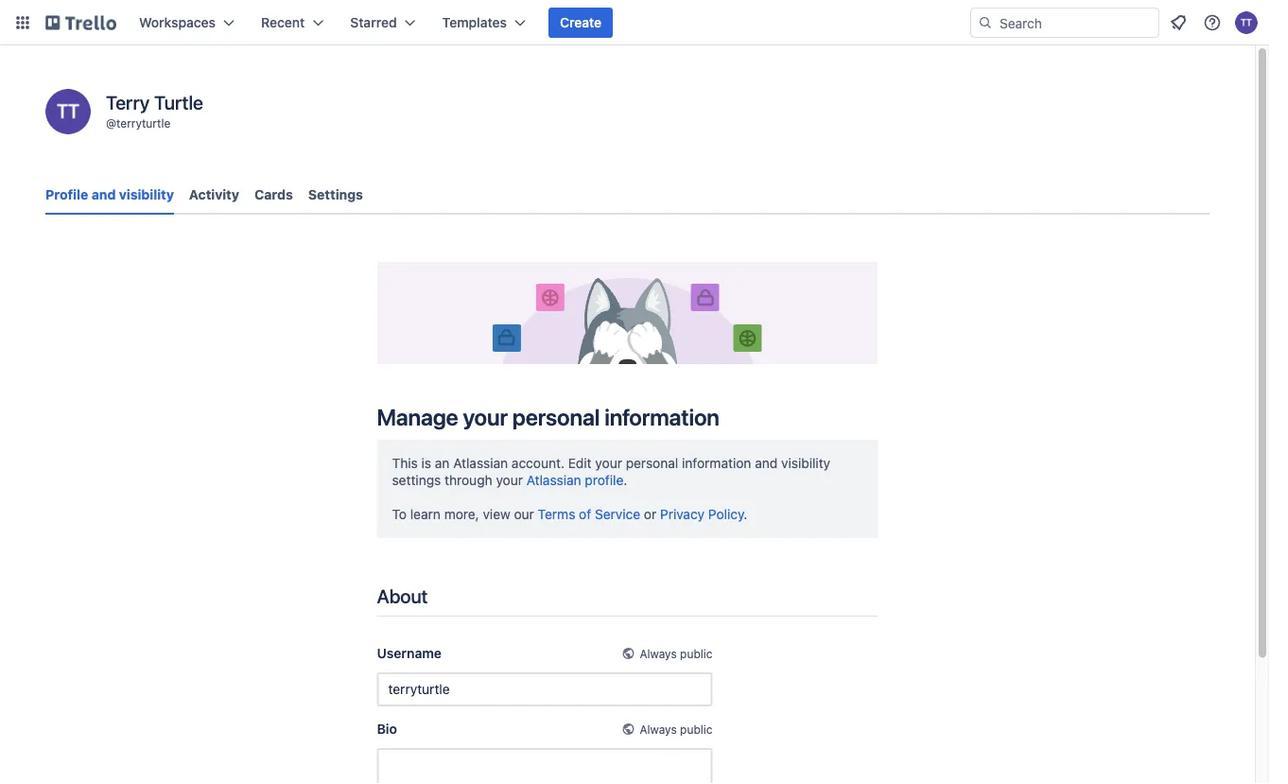 Task type: vqa. For each thing, say whether or not it's contained in the screenshot.
Add board ICON
no



Task type: locate. For each thing, give the bounding box(es) containing it.
1 horizontal spatial personal
[[626, 455, 679, 471]]

your down account.
[[496, 472, 523, 488]]

1 vertical spatial always
[[640, 723, 677, 736]]

.
[[624, 472, 628, 488], [744, 507, 748, 522]]

public
[[680, 647, 713, 660], [680, 723, 713, 736]]

. to learn more, view our
[[392, 472, 628, 522]]

privacy policy link
[[661, 507, 744, 522]]

terry
[[106, 91, 150, 113]]

profile
[[45, 187, 88, 202]]

edit
[[568, 455, 592, 471]]

and
[[92, 187, 116, 202], [755, 455, 778, 471]]

2 vertical spatial your
[[496, 472, 523, 488]]

privacy
[[661, 507, 705, 522]]

learn
[[410, 507, 441, 522]]

atlassian profile
[[527, 472, 624, 488]]

1 vertical spatial and
[[755, 455, 778, 471]]

. right privacy
[[744, 507, 748, 522]]

turtle
[[154, 91, 203, 113]]

your
[[463, 404, 508, 430], [596, 455, 623, 471], [496, 472, 523, 488]]

1 vertical spatial atlassian
[[527, 472, 582, 488]]

visibility
[[119, 187, 174, 202], [782, 455, 831, 471]]

1 horizontal spatial atlassian
[[527, 472, 582, 488]]

. inside . to learn more, view our
[[624, 472, 628, 488]]

0 vertical spatial personal
[[513, 404, 600, 430]]

account.
[[512, 455, 565, 471]]

service
[[595, 507, 641, 522]]

visibility inside this is an atlassian account. edit your personal information and visibility settings through your
[[782, 455, 831, 471]]

always public
[[640, 647, 713, 660], [640, 723, 713, 736]]

your up "profile"
[[596, 455, 623, 471]]

public for username
[[680, 647, 713, 660]]

profile
[[585, 472, 624, 488]]

profile and visibility
[[45, 187, 174, 202]]

0 vertical spatial always public
[[640, 647, 713, 660]]

Username text field
[[377, 673, 713, 707]]

information up the "policy"
[[682, 455, 752, 471]]

atlassian up through
[[453, 455, 508, 471]]

your up through
[[463, 404, 508, 430]]

0 vertical spatial and
[[92, 187, 116, 202]]

1 always public from the top
[[640, 647, 713, 660]]

personal
[[513, 404, 600, 430], [626, 455, 679, 471]]

0 vertical spatial always
[[640, 647, 677, 660]]

1 vertical spatial public
[[680, 723, 713, 736]]

to
[[392, 507, 407, 522]]

this
[[392, 455, 418, 471]]

1 horizontal spatial visibility
[[782, 455, 831, 471]]

is
[[422, 455, 432, 471]]

starred button
[[339, 8, 427, 38]]

terms of service or privacy policy .
[[538, 507, 748, 522]]

1 public from the top
[[680, 647, 713, 660]]

0 vertical spatial .
[[624, 472, 628, 488]]

and inside this is an atlassian account. edit your personal information and visibility settings through your
[[755, 455, 778, 471]]

cards
[[255, 187, 293, 202]]

@
[[106, 116, 116, 130]]

atlassian profile link
[[527, 472, 624, 488]]

0 vertical spatial visibility
[[119, 187, 174, 202]]

0 vertical spatial public
[[680, 647, 713, 660]]

information up this is an atlassian account. edit your personal information and visibility settings through your
[[605, 404, 720, 430]]

0 horizontal spatial and
[[92, 187, 116, 202]]

2 public from the top
[[680, 723, 713, 736]]

atlassian down account.
[[527, 472, 582, 488]]

of
[[579, 507, 592, 522]]

view
[[483, 507, 511, 522]]

0 horizontal spatial atlassian
[[453, 455, 508, 471]]

1 vertical spatial personal
[[626, 455, 679, 471]]

2 always public from the top
[[640, 723, 713, 736]]

personal up account.
[[513, 404, 600, 430]]

create button
[[549, 8, 613, 38]]

1 vertical spatial information
[[682, 455, 752, 471]]

our
[[514, 507, 535, 522]]

information inside this is an atlassian account. edit your personal information and visibility settings through your
[[682, 455, 752, 471]]

1 vertical spatial .
[[744, 507, 748, 522]]

terms
[[538, 507, 576, 522]]

1 vertical spatial always public
[[640, 723, 713, 736]]

terryturtle
[[116, 116, 171, 130]]

settings
[[308, 187, 363, 202]]

1 always from the top
[[640, 647, 677, 660]]

0 vertical spatial atlassian
[[453, 455, 508, 471]]

back to home image
[[45, 8, 116, 38]]

always
[[640, 647, 677, 660], [640, 723, 677, 736]]

1 horizontal spatial and
[[755, 455, 778, 471]]

2 always from the top
[[640, 723, 677, 736]]

terry turtle @ terryturtle
[[106, 91, 203, 130]]

atlassian
[[453, 455, 508, 471], [527, 472, 582, 488]]

personal up or
[[626, 455, 679, 471]]

public for bio
[[680, 723, 713, 736]]

0 horizontal spatial .
[[624, 472, 628, 488]]

create
[[560, 15, 602, 30]]

1 vertical spatial visibility
[[782, 455, 831, 471]]

0 horizontal spatial visibility
[[119, 187, 174, 202]]

information
[[605, 404, 720, 430], [682, 455, 752, 471]]

an
[[435, 455, 450, 471]]

. up service
[[624, 472, 628, 488]]

profile and visibility link
[[45, 178, 174, 215]]

terry turtle (terryturtle) image
[[1236, 11, 1259, 34]]



Task type: describe. For each thing, give the bounding box(es) containing it.
activity
[[189, 187, 239, 202]]

always public for username
[[640, 647, 713, 660]]

terms of service link
[[538, 507, 641, 522]]

always for username
[[640, 647, 677, 660]]

cards link
[[255, 178, 293, 212]]

Search field
[[994, 9, 1159, 37]]

atlassian inside this is an atlassian account. edit your personal information and visibility settings through your
[[453, 455, 508, 471]]

manage your personal information
[[377, 404, 720, 430]]

0 horizontal spatial personal
[[513, 404, 600, 430]]

manage
[[377, 404, 459, 430]]

username
[[377, 646, 442, 661]]

workspaces
[[139, 15, 216, 30]]

workspaces button
[[128, 8, 246, 38]]

recent
[[261, 15, 305, 30]]

activity link
[[189, 178, 239, 212]]

through
[[445, 472, 493, 488]]

more,
[[444, 507, 479, 522]]

Bio text field
[[377, 748, 713, 783]]

1 vertical spatial your
[[596, 455, 623, 471]]

settings link
[[308, 178, 363, 212]]

starred
[[350, 15, 397, 30]]

personal inside this is an atlassian account. edit your personal information and visibility settings through your
[[626, 455, 679, 471]]

this is an atlassian account. edit your personal information and visibility settings through your
[[392, 455, 831, 488]]

about
[[377, 585, 428, 607]]

policy
[[709, 507, 744, 522]]

0 vertical spatial information
[[605, 404, 720, 430]]

always public for bio
[[640, 723, 713, 736]]

settings
[[392, 472, 441, 488]]

recent button
[[250, 8, 335, 38]]

0 vertical spatial your
[[463, 404, 508, 430]]

open information menu image
[[1204, 13, 1223, 32]]

templates
[[443, 15, 507, 30]]

bio
[[377, 721, 397, 737]]

always for bio
[[640, 723, 677, 736]]

terry turtle (terryturtle) image
[[45, 89, 91, 134]]

0 notifications image
[[1168, 11, 1190, 34]]

or
[[644, 507, 657, 522]]

search image
[[978, 15, 994, 30]]

templates button
[[431, 8, 537, 38]]

1 horizontal spatial .
[[744, 507, 748, 522]]

primary element
[[0, 0, 1270, 45]]



